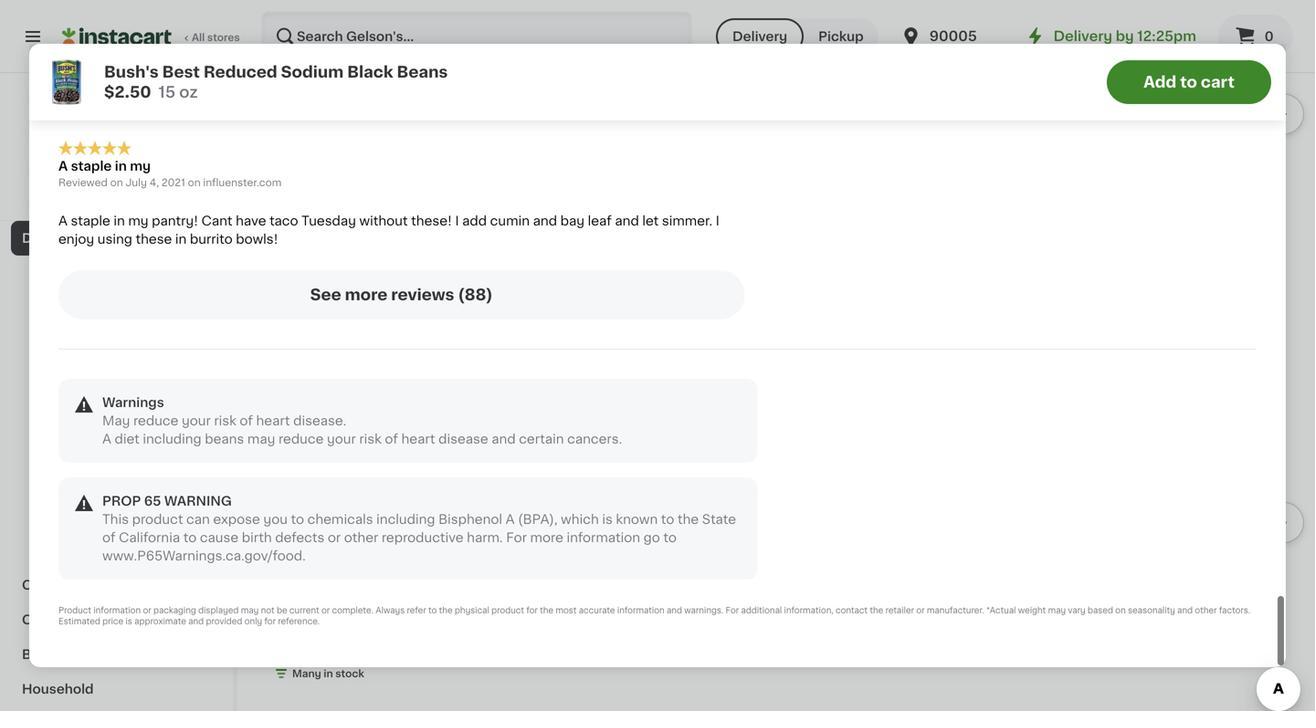 Task type: vqa. For each thing, say whether or not it's contained in the screenshot.
you're
no



Task type: locate. For each thing, give the bounding box(es) containing it.
0 horizontal spatial other
[[344, 532, 379, 544]]

best right "current"
[[320, 598, 349, 611]]

a
[[89, 26, 99, 39], [58, 160, 68, 173], [58, 215, 68, 227], [102, 433, 111, 446], [506, 513, 515, 526]]

0 horizontal spatial 2
[[285, 574, 297, 593]]

1 vertical spatial pasta
[[33, 302, 69, 314]]

product up cannellini at the bottom of page
[[492, 607, 525, 615]]

& left pizza
[[72, 440, 82, 453]]

best up 15
[[162, 64, 200, 80]]

beans inside the "bush's best reduced sodium cannellini beans"
[[545, 617, 585, 629]]

may left vary
[[1049, 607, 1067, 615]]

other inside "i eat a lot of black beans and i can safely say these are my favorite. they're tender and creamy in texture. i like the reduced sodium option because i can add other spice blends for the flavor profile i'm going for without things getting too salty. i keep a couple cans on hand at all times for scrambles, salads, bean burgers and more!"
[[388, 44, 422, 57]]

None search field
[[261, 11, 693, 62]]

is right price in the left bottom of the page
[[126, 618, 132, 626]]

item carousel region containing 2
[[274, 368, 1305, 697]]

2 item carousel region from the top
[[274, 368, 1305, 697]]

bush's
[[104, 64, 159, 80], [274, 598, 316, 611], [478, 598, 520, 611]]

reduced inside bush's best reduced sodium black beans $2.50 15 oz
[[204, 64, 278, 80]]

add inside a staple in my pantry! cant have taco tuesday without these! i add cumin and bay leaf and let simmer. i enjoy using these in burrito bowls!
[[463, 215, 487, 227]]

essential inside essential everyday lima beans, large
[[886, 598, 944, 611]]

$ inside $ 2 39
[[482, 575, 488, 585]]

other inside prop 65 warning this product can expose you to chemicals including bisphenol a (bpa), which is known to the state of california to cause birth defects or other reproductive harm. for more information go to www.p65warnings.ca.gov/food.
[[344, 532, 379, 544]]

0 horizontal spatial best
[[162, 64, 200, 80]]

i eat a lot of black beans and i can safely say these are my favorite. they're tender and creamy in texture. i like the reduced sodium option because i can add other spice blends for the flavor profile i'm going for without things getting too salty. i keep a couple cans on hand at all times for scrambles, salads, bean burgers and more!
[[58, 26, 739, 94]]

best for bush's best reduced sodium black beans
[[320, 598, 349, 611]]

beans down seasonality
[[1151, 617, 1191, 629]]

at
[[455, 63, 468, 75]]

24
[[682, 217, 695, 227], [478, 217, 491, 227], [274, 239, 287, 249]]

may
[[248, 433, 275, 446], [241, 607, 259, 615], [1049, 607, 1067, 615]]

of up reduced
[[131, 26, 144, 39]]

you
[[264, 513, 288, 526]]

0 horizontal spatial dry
[[22, 232, 46, 245]]

information
[[567, 532, 641, 544], [94, 607, 141, 615], [618, 607, 665, 615]]

1 horizontal spatial essential
[[1090, 598, 1148, 611]]

0 vertical spatial more
[[345, 287, 388, 303]]

2 horizontal spatial bush's
[[478, 598, 520, 611]]

these!
[[411, 215, 452, 227]]

1 $ from the left
[[278, 575, 285, 585]]

additional
[[742, 607, 782, 615]]

2 vertical spatial other
[[1196, 607, 1218, 615]]

1 horizontal spatial beans,
[[886, 617, 929, 629]]

beans up sodium
[[185, 26, 224, 39]]

delivery
[[1054, 30, 1113, 43], [733, 30, 788, 43]]

canned goods & soups link
[[11, 603, 222, 638]]

on inside "i eat a lot of black beans and i can safely say these are my favorite. they're tender and creamy in texture. i like the reduced sodium option because i can add other spice blends for the flavor profile i'm going for without things getting too salty. i keep a couple cans on hand at all times for scrambles, salads, bean burgers and more!"
[[400, 63, 416, 75]]

1 vertical spatial staple
[[71, 215, 110, 227]]

pasta for pasta & pizza sauces
[[33, 440, 69, 453]]

0 horizontal spatial for
[[506, 532, 527, 544]]

1 vertical spatial including
[[377, 513, 435, 526]]

these down pantry!
[[136, 233, 172, 246]]

2
[[285, 574, 297, 593], [488, 574, 501, 593]]

canned tomato
[[33, 406, 135, 419]]

2 39 from the left
[[503, 575, 516, 585]]

stock
[[336, 670, 365, 680]]

essential for northern
[[1090, 598, 1148, 611]]

1 vertical spatial more
[[531, 532, 564, 544]]

65
[[144, 495, 161, 508]]

information,
[[785, 607, 834, 615]]

my inside "i eat a lot of black beans and i can safely say these are my favorite. they're tender and creamy in texture. i like the reduced sodium option because i can add other spice blends for the flavor profile i'm going for without things getting too salty. i keep a couple cans on hand at all times for scrambles, salads, bean burgers and more!"
[[420, 26, 440, 39]]

bush's up "reference."
[[274, 598, 316, 611]]

39 for 2
[[503, 575, 516, 585]]

$ up warnings. at the bottom of the page
[[686, 575, 692, 585]]

0 vertical spatial these
[[357, 26, 393, 39]]

1 horizontal spatial more
[[531, 532, 564, 544]]

add to cart
[[1144, 74, 1236, 90]]

1 vertical spatial risk
[[359, 433, 382, 446]]

0 vertical spatial your
[[182, 415, 211, 428]]

for
[[506, 532, 527, 544], [726, 607, 740, 615]]

0 vertical spatial add
[[360, 44, 384, 57]]

1 horizontal spatial $
[[482, 575, 488, 585]]

delivery for delivery
[[733, 30, 788, 43]]

everyday
[[55, 158, 103, 168], [947, 598, 1008, 611], [1151, 598, 1211, 611]]

essential inside the essential everyday great northern beans
[[1090, 598, 1148, 611]]

is right which
[[603, 513, 613, 526]]

prop 65 warning this product can expose you to chemicals including bisphenol a (bpa), which is known to the state of california to cause birth defects or other reproductive harm. for more information go to www.p65warnings.ca.gov/food.
[[102, 495, 737, 563]]

1 39 from the left
[[707, 575, 721, 585]]

2 $ from the left
[[686, 575, 692, 585]]

0 horizontal spatial reduce
[[133, 415, 179, 428]]

39 up cannellini at the bottom of page
[[503, 575, 516, 585]]

0 vertical spatial goods
[[49, 232, 93, 245]]

2 for bush's best reduced sodium cannellini beans
[[488, 574, 501, 593]]

reduced
[[204, 64, 278, 80], [352, 598, 411, 611], [556, 598, 615, 611]]

product
[[132, 513, 183, 526], [492, 607, 525, 615]]

1 horizontal spatial heart
[[402, 433, 436, 446]]

*actual
[[987, 607, 1017, 615]]

2 vertical spatial pasta
[[33, 440, 69, 453]]

$ inside $ 3 39
[[686, 575, 692, 585]]

1 horizontal spatial everyday
[[947, 598, 1008, 611]]

seasonality
[[1129, 607, 1176, 615]]

0 horizontal spatial bush's
[[104, 64, 159, 80]]

beans inside warnings may reduce your risk of heart disease. a diet including beans may reduce your risk of heart disease and certain cancers.
[[205, 433, 244, 446]]

black inside bush's best reduced sodium black beans $2.50 15 oz
[[347, 64, 393, 80]]

2 horizontal spatial everyday
[[1151, 598, 1211, 611]]

or up "approximate"
[[143, 607, 151, 615]]

my inside a staple in my pantry! cant have taco tuesday without these! i add cumin and bay leaf and let simmer. i enjoy using these in burrito bowls!
[[128, 215, 149, 227]]

reduced inside bush's best reduced sodium black beans
[[352, 598, 411, 611]]

for down not
[[265, 618, 276, 626]]

a inside warnings may reduce your risk of heart disease. a diet including beans may reduce your risk of heart disease and certain cancers.
[[102, 433, 111, 446]]

my inside a staple in my reviewed on july 4, 2021 on influenster.com
[[130, 160, 151, 173]]

sodium inside bush's best reduced sodium black beans $2.50 15 oz
[[281, 64, 344, 80]]

sauces down the may
[[122, 440, 169, 453]]

90005
[[930, 30, 978, 43]]

pasta down liquor link
[[110, 232, 147, 245]]

sodium down because
[[281, 64, 344, 80]]

delivery by 12:25pm
[[1054, 30, 1197, 43]]

a right eat
[[89, 26, 99, 39]]

beans inside bush's best reduced sodium black beans
[[313, 617, 353, 629]]

2 2 from the left
[[488, 574, 501, 593]]

staple inside a staple in my reviewed on july 4, 2021 on influenster.com
[[71, 160, 112, 173]]

always
[[376, 607, 405, 615]]

item carousel region containing ★★★★★
[[274, 0, 1305, 295]]

1 horizontal spatial black
[[347, 64, 393, 80]]

item carousel region
[[274, 0, 1305, 295], [274, 368, 1305, 697]]

2 vertical spatial goods
[[77, 614, 121, 627]]

see
[[310, 287, 341, 303]]

all
[[192, 32, 205, 42]]

information inside prop 65 warning this product can expose you to chemicals including bisphenol a (bpa), which is known to the state of california to cause birth defects or other reproductive harm. for more information go to www.p65warnings.ca.gov/food.
[[567, 532, 641, 544]]

product inside prop 65 warning this product can expose you to chemicals including bisphenol a (bpa), which is known to the state of california to cause birth defects or other reproductive harm. for more information go to www.p65warnings.ca.gov/food.
[[132, 513, 183, 526]]

1 horizontal spatial dry
[[69, 545, 93, 557]]

1 vertical spatial beans,
[[886, 617, 929, 629]]

24 right let
[[682, 217, 695, 227]]

sodium inside bush's best reduced sodium black beans
[[414, 598, 463, 611]]

and down 'things'
[[111, 81, 136, 94]]

complete.
[[332, 607, 374, 615]]

condiments & sauces
[[22, 579, 169, 592]]

black for bush's best reduced sodium black beans
[[274, 617, 309, 629]]

or down chemicals in the left of the page
[[328, 532, 341, 544]]

and inside warnings may reduce your risk of heart disease. a diet including beans may reduce your risk of heart disease and certain cancers.
[[492, 433, 516, 446]]

my up july
[[130, 160, 151, 173]]

warnings
[[102, 396, 164, 409]]

including inside prop 65 warning this product can expose you to chemicals including bisphenol a (bpa), which is known to the state of california to cause birth defects or other reproductive harm. for more information go to www.p65warnings.ca.gov/food.
[[377, 513, 435, 526]]

can
[[262, 26, 286, 39], [333, 44, 356, 57], [186, 513, 210, 526]]

1 horizontal spatial including
[[377, 513, 435, 526]]

delivery for delivery by 12:25pm
[[1054, 30, 1113, 43]]

1 vertical spatial item carousel region
[[274, 368, 1305, 697]]

springfield
[[682, 598, 752, 611]]

hard
[[22, 128, 54, 141]]

0 vertical spatial is
[[603, 513, 613, 526]]

say
[[331, 26, 354, 39]]

24 oz right let
[[682, 217, 710, 227]]

gelson's logo image
[[99, 95, 134, 130]]

0 horizontal spatial more
[[345, 287, 388, 303]]

for right 'times'
[[527, 63, 545, 75]]

beans, inside springfield white beans, small
[[796, 598, 839, 611]]

for right warnings. at the bottom of the page
[[726, 607, 740, 615]]

1 horizontal spatial for
[[726, 607, 740, 615]]

1 horizontal spatial risk
[[359, 433, 382, 446]]

other left factors.
[[1196, 607, 1218, 615]]

of inside prop 65 warning this product can expose you to chemicals including bisphenol a (bpa), which is known to the state of california to cause birth defects or other reproductive harm. for more information go to www.p65warnings.ca.gov/food.
[[102, 532, 116, 544]]

dry right more
[[69, 545, 93, 557]]

on right 2021
[[188, 178, 201, 188]]

to right add
[[1181, 74, 1198, 90]]

eat
[[65, 26, 86, 39]]

0 horizontal spatial product
[[132, 513, 183, 526]]

goods for soups
[[77, 614, 121, 627]]

is inside product information or packaging displayed may not be current or complete. always refer to the physical product for the most accurate information and warnings. for additional information, contact the retailer or manufacturer. *actual weight may vary based on seasonality and other factors. estimated price is approximate and provided only for reference.
[[126, 618, 132, 626]]

0 horizontal spatial black
[[274, 617, 309, 629]]

1 vertical spatial product
[[492, 607, 525, 615]]

soups
[[138, 614, 179, 627]]

1 horizontal spatial delivery
[[1054, 30, 1113, 43]]

1 horizontal spatial sodium
[[414, 598, 463, 611]]

1 horizontal spatial add
[[463, 215, 487, 227]]

1 vertical spatial these
[[136, 233, 172, 246]]

a inside "i eat a lot of black beans and i can safely say these are my favorite. they're tender and creamy in texture. i like the reduced sodium option because i can add other spice blends for the flavor profile i'm going for without things getting too salty. i keep a couple cans on hand at all times for scrambles, salads, bean burgers and more!"
[[89, 26, 99, 39]]

including up reproductive
[[377, 513, 435, 526]]

bush's inside the "bush's best reduced sodium cannellini beans"
[[478, 598, 520, 611]]

oz
[[179, 85, 198, 100], [698, 217, 710, 227], [494, 217, 506, 227], [290, 239, 302, 249]]

1 vertical spatial heart
[[402, 433, 436, 446]]

1 vertical spatial black
[[274, 617, 309, 629]]

for down texture.
[[702, 44, 719, 57]]

add left cumin
[[463, 215, 487, 227]]

rices & grains link
[[11, 256, 222, 291]]

is
[[603, 513, 613, 526], [126, 618, 132, 626]]

best inside bush's best reduced sodium black beans $2.50 15 oz
[[162, 64, 200, 80]]

more dry goods link
[[11, 534, 222, 568]]

1 horizontal spatial 2
[[488, 574, 501, 593]]

of inside "i eat a lot of black beans and i can safely say these are my favorite. they're tender and creamy in texture. i like the reduced sodium option because i can add other spice blends for the flavor profile i'm going for without things getting too salty. i keep a couple cans on hand at all times for scrambles, salads, bean burgers and more!"
[[131, 26, 144, 39]]

bush's up $2.50
[[104, 64, 159, 80]]

1 vertical spatial without
[[360, 215, 408, 227]]

beer
[[22, 163, 53, 175]]

0 horizontal spatial without
[[58, 63, 107, 75]]

1 vertical spatial your
[[327, 433, 356, 446]]

all stores link
[[62, 11, 241, 62]]

more down (bpa),
[[531, 532, 564, 544]]

is inside prop 65 warning this product can expose you to chemicals including bisphenol a (bpa), which is known to the state of california to cause birth defects or other reproductive harm. for more information go to www.p65warnings.ca.gov/food.
[[603, 513, 613, 526]]

including for bisphenol
[[377, 513, 435, 526]]

0 horizontal spatial beans,
[[796, 598, 839, 611]]

your down disease.
[[327, 433, 356, 446]]

0 horizontal spatial $
[[278, 575, 285, 585]]

$ left 50
[[278, 575, 285, 585]]

delivery inside button
[[733, 30, 788, 43]]

including inside warnings may reduce your risk of heart disease. a diet including beans may reduce your risk of heart disease and certain cancers.
[[143, 433, 202, 446]]

sodium inside the "bush's best reduced sodium cannellini beans"
[[618, 598, 667, 611]]

$ for springfield white beans, small
[[686, 575, 692, 585]]

may up you
[[248, 433, 275, 446]]

0 vertical spatial heart
[[256, 415, 290, 428]]

bush's for bush's best reduced sodium black beans
[[274, 598, 316, 611]]

hand
[[419, 63, 452, 75]]

physical
[[455, 607, 490, 615]]

best left most
[[524, 598, 553, 611]]

1 vertical spatial other
[[344, 532, 379, 544]]

lot
[[102, 26, 128, 39]]

0 vertical spatial without
[[58, 63, 107, 75]]

1 vertical spatial is
[[126, 618, 132, 626]]

creamy
[[623, 26, 672, 39]]

reference.
[[278, 618, 320, 626]]

staple inside a staple in my pantry! cant have taco tuesday without these! i add cumin and bay leaf and let simmer. i enjoy using these in burrito bowls!
[[71, 215, 110, 227]]

1 horizontal spatial 24 oz
[[478, 217, 506, 227]]

a left (bpa),
[[506, 513, 515, 526]]

0 vertical spatial including
[[143, 433, 202, 446]]

0 vertical spatial for
[[506, 532, 527, 544]]

best for bush's best reduced sodium black beans $2.50 15 oz
[[162, 64, 200, 80]]

0 horizontal spatial add
[[360, 44, 384, 57]]

product down 65
[[132, 513, 183, 526]]

to right refer
[[429, 607, 437, 615]]

times
[[488, 63, 524, 75]]

i left keep
[[266, 63, 270, 75]]

more inside button
[[345, 287, 388, 303]]

1 horizontal spatial other
[[388, 44, 422, 57]]

essential up northern
[[1090, 598, 1148, 611]]

heart left disease
[[402, 433, 436, 446]]

on up northern
[[1116, 607, 1127, 615]]

beans, down retailer at the right of the page
[[886, 617, 929, 629]]

breakfast
[[22, 649, 86, 662]]

2 vertical spatial my
[[128, 215, 149, 227]]

2 horizontal spatial best
[[524, 598, 553, 611]]

black inside bush's best reduced sodium black beans
[[274, 617, 309, 629]]

1 essential from the left
[[886, 598, 944, 611]]

a inside prop 65 warning this product can expose you to chemicals including bisphenol a (bpa), which is known to the state of california to cause birth defects or other reproductive harm. for more information go to www.p65warnings.ca.gov/food.
[[506, 513, 515, 526]]

24 right these!
[[478, 217, 491, 227]]

beans up warning
[[205, 433, 244, 446]]

1 vertical spatial sauces
[[120, 579, 169, 592]]

gelson's link
[[88, 95, 145, 152]]

instacart logo image
[[62, 26, 172, 48]]

delivery left pickup button
[[733, 30, 788, 43]]

your right the may
[[182, 415, 211, 428]]

2 essential from the left
[[1090, 598, 1148, 611]]

2 staple from the top
[[71, 215, 110, 227]]

information right the accurate at the left of page
[[618, 607, 665, 615]]

add
[[360, 44, 384, 57], [463, 215, 487, 227]]

0 vertical spatial risk
[[214, 415, 237, 428]]

essential up large
[[886, 598, 944, 611]]

reduced for bush's best reduced sodium cannellini beans
[[556, 598, 615, 611]]

everyday inside essential everyday lima beans, large
[[947, 598, 1008, 611]]

heart left disease.
[[256, 415, 290, 428]]

reduce down the "warnings"
[[133, 415, 179, 428]]

pasta for pasta
[[33, 302, 69, 314]]

oz right let
[[698, 217, 710, 227]]

bush's inside bush's best reduced sodium black beans $2.50 15 oz
[[104, 64, 159, 80]]

0 horizontal spatial including
[[143, 433, 202, 446]]

household link
[[11, 673, 222, 707]]

cart
[[1202, 74, 1236, 90]]

reduced inside the "bush's best reduced sodium cannellini beans"
[[556, 598, 615, 611]]

beans for bush's best reduced sodium cannellini beans
[[545, 617, 585, 629]]

can inside prop 65 warning this product can expose you to chemicals including bisphenol a (bpa), which is known to the state of california to cause birth defects or other reproductive harm. for more information go to www.p65warnings.ca.gov/food.
[[186, 513, 210, 526]]

bush's down $ 2 39
[[478, 598, 520, 611]]

$
[[278, 575, 285, 585], [686, 575, 692, 585], [482, 575, 488, 585]]

beans
[[185, 26, 224, 39], [205, 433, 244, 446]]

2 up physical
[[488, 574, 501, 593]]

a inside a staple in my reviewed on july 4, 2021 on influenster.com
[[58, 160, 68, 173]]

50
[[299, 575, 313, 585]]

my up spice
[[420, 26, 440, 39]]

1 horizontal spatial 39
[[707, 575, 721, 585]]

oz inside bush's best reduced sodium black beans $2.50 15 oz
[[179, 85, 198, 100]]

sodium for bush's best reduced sodium black beans
[[414, 598, 463, 611]]

1 vertical spatial add
[[463, 215, 487, 227]]

0 vertical spatial reduce
[[133, 415, 179, 428]]

0 horizontal spatial reduced
[[204, 64, 278, 80]]

canned down noodles on the bottom left of the page
[[33, 406, 83, 419]]

in inside "i eat a lot of black beans and i can safely say these are my favorite. they're tender and creamy in texture. i like the reduced sodium option because i can add other spice blends for the flavor profile i'm going for without things getting too salty. i keep a couple cans on hand at all times for scrambles, salads, bean burgers and more!"
[[675, 26, 686, 39]]

everyday inside the essential everyday great northern beans
[[1151, 598, 1211, 611]]

reduce down disease.
[[279, 433, 324, 446]]

best inside the "bush's best reduced sodium cannellini beans"
[[524, 598, 553, 611]]

39 inside $ 3 39
[[707, 575, 721, 585]]

$ 3 39
[[686, 574, 721, 593]]

beans down spice
[[397, 64, 448, 80]]

rao's marinara sauce
[[274, 204, 411, 217]]

1 horizontal spatial these
[[357, 26, 393, 39]]

1 horizontal spatial product
[[492, 607, 525, 615]]

black down the be
[[274, 617, 309, 629]]

1 horizontal spatial reduce
[[279, 433, 324, 446]]

may up only
[[241, 607, 259, 615]]

on inside product information or packaging displayed may not be current or complete. always refer to the physical product for the most accurate information and warnings. for additional information, contact the retailer or manufacturer. *actual weight may vary based on seasonality and other factors. estimated price is approximate and provided only for reference.
[[1116, 607, 1127, 615]]

beans down most
[[545, 617, 585, 629]]

& right rices
[[72, 267, 82, 280]]

0 horizontal spatial delivery
[[733, 30, 788, 43]]

1 vertical spatial beans
[[205, 433, 244, 446]]

sodium right always
[[414, 598, 463, 611]]

beans inside bush's best reduced sodium black beans $2.50 15 oz
[[397, 64, 448, 80]]

couple
[[319, 63, 363, 75]]

(88)
[[458, 287, 493, 303]]

best inside bush's best reduced sodium black beans
[[320, 598, 349, 611]]

24 inside button
[[682, 217, 695, 227]]

the left state
[[678, 513, 699, 526]]

1 horizontal spatial is
[[603, 513, 613, 526]]

sodium right the accurate at the left of page
[[618, 598, 667, 611]]

on right the 'cans'
[[400, 63, 416, 75]]

2 horizontal spatial $
[[686, 575, 692, 585]]

1 item carousel region from the top
[[274, 0, 1305, 295]]

0 horizontal spatial 39
[[503, 575, 516, 585]]

24 down taco
[[274, 239, 287, 249]]

3 $ from the left
[[482, 575, 488, 585]]

foods
[[86, 58, 126, 71]]

0 horizontal spatial essential
[[886, 598, 944, 611]]

prepared foods link
[[11, 48, 222, 82]]

without
[[58, 63, 107, 75], [360, 215, 408, 227]]

may inside warnings may reduce your risk of heart disease. a diet including beans may reduce your risk of heart disease and certain cancers.
[[248, 433, 275, 446]]

or right retailer at the right of the page
[[917, 607, 925, 615]]

reduced for bush's best reduced sodium black beans $2.50 15 oz
[[204, 64, 278, 80]]

oz right these!
[[494, 217, 506, 227]]

bush's for bush's best reduced sodium cannellini beans
[[478, 598, 520, 611]]

bush's inside bush's best reduced sodium black beans
[[274, 598, 316, 611]]

and left certain
[[492, 433, 516, 446]]

39 right 3 on the bottom of the page
[[707, 575, 721, 585]]

best for bush's best reduced sodium cannellini beans
[[524, 598, 553, 611]]

and
[[228, 26, 252, 39], [596, 26, 620, 39], [111, 81, 136, 94], [533, 215, 558, 227], [615, 215, 640, 227], [492, 433, 516, 446], [667, 607, 683, 615], [1178, 607, 1194, 615], [188, 618, 204, 626]]

everyday up reviewed
[[55, 158, 103, 168]]

1 vertical spatial my
[[130, 160, 151, 173]]

1 2 from the left
[[285, 574, 297, 593]]

3
[[692, 574, 705, 593]]

hard beverages
[[22, 128, 127, 141]]

information down which
[[567, 532, 641, 544]]

staple up reviewed
[[71, 160, 112, 173]]

2 horizontal spatial can
[[333, 44, 356, 57]]

0 horizontal spatial risk
[[214, 415, 237, 428]]

sodium
[[172, 44, 219, 57]]

1 staple from the top
[[71, 160, 112, 173]]

your
[[182, 415, 211, 428], [327, 433, 356, 446]]

0 horizontal spatial sodium
[[281, 64, 344, 80]]

0 vertical spatial pasta
[[110, 232, 147, 245]]

risk
[[214, 415, 237, 428], [359, 433, 382, 446]]

add up the 'cans'
[[360, 44, 384, 57]]

staple for a staple in my reviewed on july 4, 2021 on influenster.com
[[71, 160, 112, 173]]

springfield white beans, small
[[682, 598, 839, 629]]

(bpa),
[[518, 513, 558, 526]]

staple up dry goods & pasta on the top left of page
[[71, 215, 110, 227]]

on
[[400, 63, 416, 75], [110, 178, 123, 188], [188, 178, 201, 188], [1116, 607, 1127, 615]]

& right price in the left bottom of the page
[[124, 614, 135, 627]]

warning
[[164, 495, 232, 508]]

0 vertical spatial my
[[420, 26, 440, 39]]

1 vertical spatial canned
[[22, 614, 74, 627]]

0 vertical spatial beans
[[185, 26, 224, 39]]

0 horizontal spatial these
[[136, 233, 172, 246]]

heart
[[256, 415, 290, 428], [402, 433, 436, 446]]

2 for bush's best reduced sodium black beans
[[285, 574, 297, 593]]

24 oz
[[682, 217, 710, 227], [478, 217, 506, 227], [274, 239, 302, 249]]

2 left 50
[[285, 574, 297, 593]]

$ inside $ 2 50
[[278, 575, 285, 585]]

white
[[755, 598, 793, 611]]

0 horizontal spatial heart
[[256, 415, 290, 428]]

see more reviews (88)
[[310, 287, 493, 303]]

0 vertical spatial item carousel region
[[274, 0, 1305, 295]]

to inside product information or packaging displayed may not be current or complete. always refer to the physical product for the most accurate information and warnings. for additional information, contact the retailer or manufacturer. *actual weight may vary based on seasonality and other factors. estimated price is approximate and provided only for reference.
[[429, 607, 437, 615]]

sauces up soups
[[120, 579, 169, 592]]

meals
[[77, 336, 115, 349]]

best
[[162, 64, 200, 80], [320, 598, 349, 611], [524, 598, 553, 611]]

39 inside $ 2 39
[[503, 575, 516, 585]]

defects
[[275, 532, 325, 544]]

0 vertical spatial other
[[388, 44, 422, 57]]



Task type: describe. For each thing, give the bounding box(es) containing it.
beans inside "i eat a lot of black beans and i can safely say these are my favorite. they're tender and creamy in texture. i like the reduced sodium option because i can add other spice blends for the flavor profile i'm going for without things getting too salty. i keep a couple cans on hand at all times for scrambles, salads, bean burgers and more!"
[[185, 26, 224, 39]]

information up price in the left bottom of the page
[[94, 607, 141, 615]]

product inside product information or packaging displayed may not be current or complete. always refer to the physical product for the most accurate information and warnings. for additional information, contact the retailer or manufacturer. *actual weight may vary based on seasonality and other factors. estimated price is approximate and provided only for reference.
[[492, 607, 525, 615]]

july
[[126, 178, 147, 188]]

to right the go
[[664, 532, 677, 544]]

1 horizontal spatial your
[[327, 433, 356, 446]]

to inside "button"
[[1181, 74, 1198, 90]]

beans up seeds
[[33, 475, 73, 488]]

0 vertical spatial sauces
[[122, 440, 169, 453]]

add
[[1144, 74, 1177, 90]]

0 button
[[1219, 15, 1294, 58]]

northern
[[1090, 617, 1148, 629]]

my for a staple in my reviewed on july 4, 2021 on influenster.com
[[130, 160, 151, 173]]

1 vertical spatial goods
[[96, 545, 139, 557]]

1 vertical spatial dry
[[69, 545, 93, 557]]

see more reviews (88) button
[[58, 270, 745, 320]]

i right these!
[[456, 215, 459, 227]]

& down the more dry goods link
[[106, 579, 117, 592]]

these inside a staple in my pantry! cant have taco tuesday without these! i add cumin and bay leaf and let simmer. i enjoy using these in burrito bowls!
[[136, 233, 172, 246]]

$ 2 50
[[278, 574, 313, 593]]

everyday for essential everyday great northern beans
[[1151, 598, 1211, 611]]

enjoy
[[58, 233, 94, 246]]

of left disease
[[385, 433, 398, 446]]

favorite.
[[444, 26, 496, 39]]

reduced for bush's best reduced sodium black beans
[[352, 598, 411, 611]]

i right 'simmer.'
[[716, 215, 720, 227]]

beans for bush's best reduced sodium black beans
[[313, 617, 353, 629]]

these inside "i eat a lot of black beans and i can safely say these are my favorite. they're tender and creamy in texture. i like the reduced sodium option because i can add other spice blends for the flavor profile i'm going for without things getting too salty. i keep a couple cans on hand at all times for scrambles, salads, bean burgers and more!"
[[357, 26, 393, 39]]

bush's for bush's best reduced sodium black beans $2.50 15 oz
[[104, 64, 159, 80]]

39 for 3
[[707, 575, 721, 585]]

without inside a staple in my pantry! cant have taco tuesday without these! i add cumin and bay leaf and let simmer. i enjoy using these in burrito bowls!
[[360, 215, 408, 227]]

beans, inside essential everyday lima beans, large
[[886, 617, 929, 629]]

cans
[[366, 63, 397, 75]]

spice
[[425, 44, 460, 57]]

the down they're
[[531, 44, 553, 57]]

staple for a staple in my pantry! cant have taco tuesday without these! i add cumin and bay leaf and let simmer. i enjoy using these in burrito bowls!
[[71, 215, 110, 227]]

displayed
[[198, 607, 239, 615]]

or right "current"
[[322, 607, 330, 615]]

more inside prop 65 warning this product can expose you to chemicals including bisphenol a (bpa), which is known to the state of california to cause birth defects or other reproductive harm. for more information go to www.p65warnings.ca.gov/food.
[[531, 532, 564, 544]]

black for bush's best reduced sodium black beans $2.50 15 oz
[[347, 64, 393, 80]]

essential everyday great northern beans button
[[1090, 375, 1279, 647]]

add to cart button
[[1108, 60, 1272, 104]]

cider
[[70, 163, 106, 175]]

without inside "i eat a lot of black beans and i can safely say these are my favorite. they're tender and creamy in texture. i like the reduced sodium option because i can add other spice blends for the flavor profile i'm going for without things getting too salty. i keep a couple cans on hand at all times for scrambles, salads, bean burgers and more!"
[[58, 63, 107, 75]]

beer & cider
[[22, 163, 106, 175]]

$7.99 original price: $10.99 element
[[274, 156, 464, 180]]

burgers
[[58, 81, 108, 94]]

liquor
[[22, 197, 64, 210]]

this
[[102, 513, 129, 526]]

product information or packaging displayed may not be current or complete. always refer to the physical product for the most accurate information and warnings. for additional information, contact the retailer or manufacturer. *actual weight may vary based on seasonality and other factors. estimated price is approximate and provided only for reference.
[[58, 607, 1251, 626]]

and up 'small'
[[667, 607, 683, 615]]

everyday for essential everyday lima beans, large
[[947, 598, 1008, 611]]

rao's
[[274, 204, 309, 217]]

may
[[102, 415, 130, 428]]

www.p65warnings.ca.gov/food.
[[102, 550, 306, 563]]

noodles
[[33, 371, 87, 384]]

prepared foods
[[22, 58, 126, 71]]

small
[[682, 617, 717, 629]]

have
[[236, 215, 266, 227]]

condiments
[[22, 579, 103, 592]]

more!
[[139, 81, 176, 94]]

24 oz inside button
[[682, 217, 710, 227]]

and left let
[[615, 215, 640, 227]]

condiments & sauces link
[[11, 568, 222, 603]]

boxed meals & sides link
[[11, 325, 222, 360]]

beans link
[[11, 464, 222, 499]]

current
[[290, 607, 320, 615]]

like
[[65, 44, 87, 57]]

and right seasonality
[[1178, 607, 1194, 615]]

0 vertical spatial can
[[262, 26, 286, 39]]

$ for bush's best reduced sodium black beans
[[278, 575, 285, 585]]

a inside a staple in my pantry! cant have taco tuesday without these! i add cumin and bay leaf and let simmer. i enjoy using these in burrito bowls!
[[58, 215, 68, 227]]

and down packaging
[[188, 618, 204, 626]]

pizza
[[85, 440, 118, 453]]

a
[[308, 63, 315, 75]]

for down they're
[[510, 44, 528, 57]]

the up foods at top left
[[90, 44, 112, 57]]

the left physical
[[439, 607, 453, 615]]

refer
[[407, 607, 427, 615]]

other inside product information or packaging displayed may not be current or complete. always refer to the physical product for the most accurate information and warnings. for additional information, contact the retailer or manufacturer. *actual weight may vary based on seasonality and other factors. estimated price is approximate and provided only for reference.
[[1196, 607, 1218, 615]]

reviewed
[[58, 178, 108, 188]]

$ for bush's best reduced sodium cannellini beans
[[482, 575, 488, 585]]

to right known
[[661, 513, 675, 526]]

beans for bush's best reduced sodium black beans $2.50 15 oz
[[397, 64, 448, 80]]

to up defects
[[291, 513, 304, 526]]

grains
[[86, 267, 127, 280]]

0 horizontal spatial everyday
[[55, 158, 103, 168]]

cannellini
[[478, 617, 542, 629]]

many
[[292, 670, 321, 680]]

pasta & pizza sauces link
[[11, 430, 222, 464]]

they're
[[499, 26, 547, 39]]

the left most
[[540, 607, 554, 615]]

for inside product information or packaging displayed may not be current or complete. always refer to the physical product for the most accurate information and warnings. for additional information, contact the retailer or manufacturer. *actual weight may vary based on seasonality and other factors. estimated price is approximate and provided only for reference.
[[726, 607, 740, 615]]

not
[[261, 607, 275, 615]]

diet
[[115, 433, 140, 446]]

texture.
[[690, 26, 739, 39]]

more
[[33, 545, 66, 557]]

disease
[[439, 433, 489, 446]]

0 vertical spatial dry
[[22, 232, 46, 245]]

& up the 100%
[[56, 163, 67, 175]]

oz down taco
[[290, 239, 302, 249]]

to up www.p65warnings.ca.gov/food.
[[183, 532, 197, 544]]

15
[[159, 85, 176, 100]]

going
[[662, 44, 698, 57]]

i left like
[[58, 44, 62, 57]]

pickup button
[[804, 18, 879, 55]]

beer & cider link
[[11, 152, 222, 186]]

the inside prop 65 warning this product can expose you to chemicals including bisphenol a (bpa), which is known to the state of california to cause birth defects or other reproductive harm. for more information go to www.p65warnings.ca.gov/food.
[[678, 513, 699, 526]]

profile
[[595, 44, 636, 57]]

0 horizontal spatial 24 oz
[[274, 239, 302, 249]]

the left retailer at the right of the page
[[870, 607, 884, 615]]

1 vertical spatial reduce
[[279, 433, 324, 446]]

known
[[616, 513, 658, 526]]

of left disease.
[[240, 415, 253, 428]]

certain
[[519, 433, 564, 446]]

many in stock
[[292, 670, 365, 680]]

essential everyday lima beans, large button
[[886, 375, 1075, 647]]

or inside prop 65 warning this product can expose you to chemicals including bisphenol a (bpa), which is known to the state of california to cause birth defects or other reproductive harm. for more information go to www.p65warnings.ca.gov/food.
[[328, 532, 341, 544]]

sodium for bush's best reduced sodium cannellini beans
[[618, 598, 667, 611]]

0 horizontal spatial your
[[182, 415, 211, 428]]

accurate
[[579, 607, 616, 615]]

prop
[[102, 495, 141, 508]]

estimated
[[58, 618, 100, 626]]

canned goods & soups
[[22, 614, 179, 627]]

for up cannellini at the bottom of page
[[527, 607, 538, 615]]

prices
[[135, 158, 167, 168]]

service type group
[[717, 18, 879, 55]]

cancers.
[[568, 433, 623, 446]]

household
[[22, 684, 94, 696]]

and up option
[[228, 26, 252, 39]]

on left july
[[110, 178, 123, 188]]

in inside a staple in my reviewed on july 4, 2021 on influenster.com
[[115, 160, 127, 173]]

add inside "i eat a lot of black beans and i can safely say these are my favorite. they're tender and creamy in texture. i like the reduced sodium option because i can add other spice blends for the flavor profile i'm going for without things getting too salty. i keep a couple cans on hand at all times for scrambles, salads, bean burgers and more!"
[[360, 44, 384, 57]]

goods for pasta
[[49, 232, 93, 245]]

large
[[933, 617, 969, 629]]

i up option
[[255, 26, 259, 39]]

and up profile
[[596, 26, 620, 39]]

90005 button
[[901, 11, 1010, 62]]

(1.32k)
[[546, 202, 581, 212]]

sodium for bush's best reduced sodium black beans $2.50 15 oz
[[281, 64, 344, 80]]

packaging
[[153, 607, 196, 615]]

$2.50
[[104, 85, 151, 100]]

beans inside the essential everyday great northern beans
[[1151, 617, 1191, 629]]

and down (1.32k) on the top
[[533, 215, 558, 227]]

my for a staple in my pantry! cant have taco tuesday without these! i add cumin and bay leaf and let simmer. i enjoy using these in burrito bowls!
[[128, 215, 149, 227]]

for inside prop 65 warning this product can expose you to chemicals including bisphenol a (bpa), which is known to the state of california to cause birth defects or other reproductive harm. for more information go to www.p65warnings.ca.gov/food.
[[506, 532, 527, 544]]

salty.
[[228, 63, 263, 75]]

canned for canned goods & soups
[[22, 614, 74, 627]]

essential for beans,
[[886, 598, 944, 611]]

too
[[203, 63, 225, 75]]

warnings may reduce your risk of heart disease. a diet including beans may reduce your risk of heart disease and certain cancers.
[[102, 396, 623, 446]]

factors.
[[1220, 607, 1251, 615]]

& left sides
[[119, 336, 129, 349]]

only
[[245, 618, 262, 626]]

1 horizontal spatial 24
[[478, 217, 491, 227]]

canned for canned tomato
[[33, 406, 83, 419]]

birth
[[242, 532, 272, 544]]

taco
[[270, 215, 298, 227]]

i up couple
[[326, 44, 330, 57]]

pasta & pizza sauces
[[33, 440, 169, 453]]

disease.
[[293, 415, 347, 428]]

oz inside 24 oz button
[[698, 217, 710, 227]]

& right enjoy
[[96, 232, 107, 245]]

contact
[[836, 607, 868, 615]]

let
[[643, 215, 659, 227]]

lima
[[1011, 598, 1042, 611]]

cause
[[200, 532, 239, 544]]

0 horizontal spatial 24
[[274, 239, 287, 249]]

i left eat
[[58, 26, 62, 39]]

including for beans
[[143, 433, 202, 446]]

tender
[[550, 26, 593, 39]]



